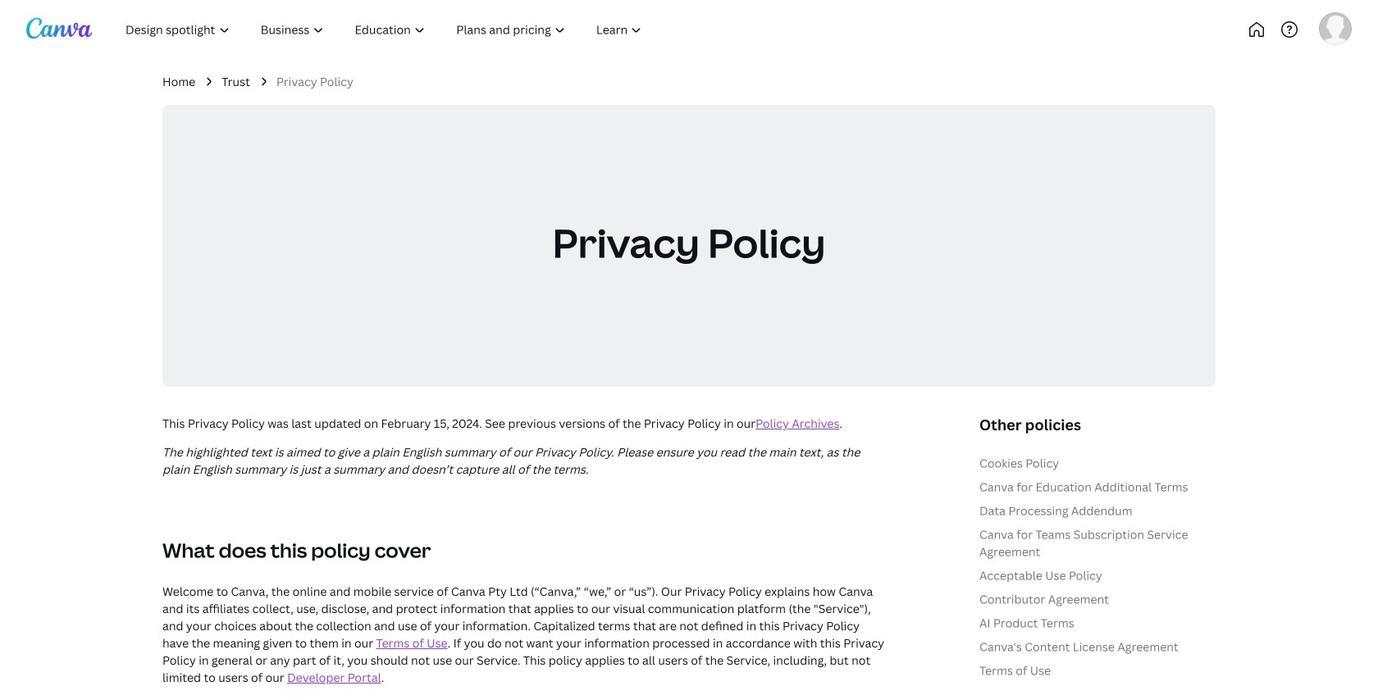 Task type: locate. For each thing, give the bounding box(es) containing it.
top level navigation element
[[112, 13, 712, 46]]



Task type: vqa. For each thing, say whether or not it's contained in the screenshot.
the o r o in the right of the page
no



